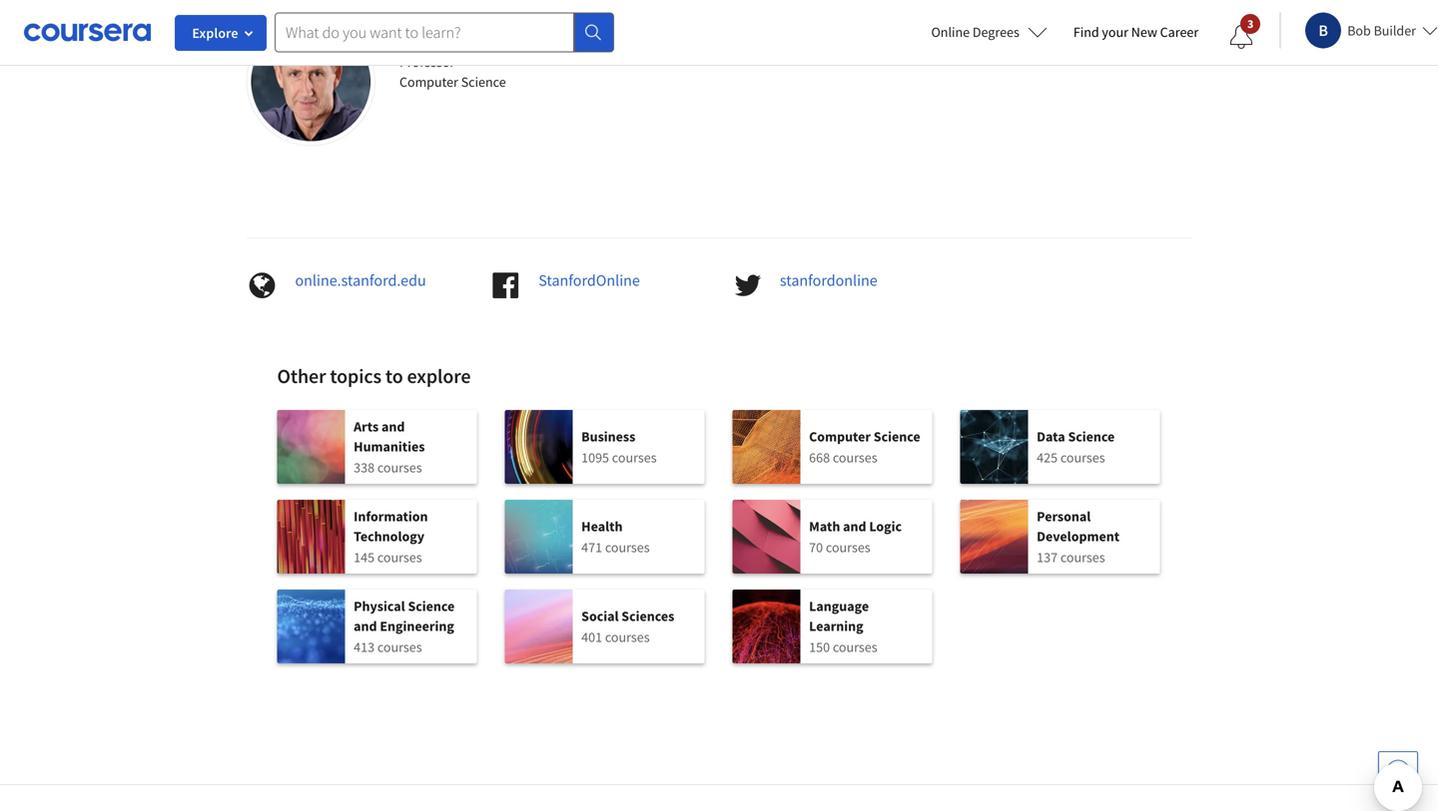 Task type: locate. For each thing, give the bounding box(es) containing it.
humanities
[[354, 438, 425, 456]]

yoav shoham image
[[247, 18, 375, 145]]

and for math
[[843, 518, 866, 536]]

explore button
[[175, 15, 267, 51]]

stanfordonline
[[539, 271, 640, 291]]

logic
[[869, 518, 902, 536]]

yoav shoham link
[[399, 20, 489, 40]]

list containing arts and humanities
[[277, 410, 1161, 680]]

health
[[581, 518, 623, 536]]

1 vertical spatial and
[[843, 518, 866, 536]]

courses inside business 1095 courses
[[612, 449, 657, 467]]

471
[[581, 539, 602, 557]]

math
[[809, 518, 840, 536]]

science inside physical science and engineering 413 courses
[[408, 598, 455, 616]]

personal
[[1037, 508, 1091, 526]]

and up 413
[[354, 618, 377, 636]]

courses down math
[[826, 539, 871, 557]]

courses right 668
[[833, 449, 878, 467]]

other topics to explore
[[277, 364, 471, 389]]

and for arts
[[381, 418, 405, 436]]

2 horizontal spatial and
[[843, 518, 866, 536]]

science for data science 425 courses
[[1068, 428, 1115, 446]]

courses down 'development'
[[1060, 549, 1105, 567]]

computer down professor
[[399, 73, 458, 91]]

courses down learning
[[833, 639, 878, 657]]

1 horizontal spatial and
[[381, 418, 405, 436]]

yoav shoham
[[399, 20, 489, 40]]

338
[[354, 459, 375, 477]]

courses inside physical science and engineering 413 courses
[[377, 639, 422, 657]]

1 vertical spatial computer
[[809, 428, 871, 446]]

0 horizontal spatial and
[[354, 618, 377, 636]]

courses inside information technology 145 courses
[[377, 549, 422, 567]]

computer
[[399, 73, 458, 91], [809, 428, 871, 446]]

0 vertical spatial and
[[381, 418, 405, 436]]

personal development 137 courses
[[1037, 508, 1120, 567]]

social sciences 401 courses
[[581, 608, 674, 647]]

courses right 425 on the right of page
[[1060, 449, 1105, 467]]

physical
[[354, 598, 405, 616]]

information technology 145 courses
[[354, 508, 428, 567]]

list
[[277, 410, 1161, 680]]

and right math
[[843, 518, 866, 536]]

145
[[354, 549, 375, 567]]

courses inside social sciences 401 courses
[[605, 629, 650, 647]]

courses inside data science 425 courses
[[1060, 449, 1105, 467]]

courses
[[612, 449, 657, 467], [833, 449, 878, 467], [1060, 449, 1105, 467], [377, 459, 422, 477], [605, 539, 650, 557], [826, 539, 871, 557], [377, 549, 422, 567], [1060, 549, 1105, 567], [605, 629, 650, 647], [377, 639, 422, 657], [833, 639, 878, 657]]

new
[[1131, 23, 1157, 41]]

stanfordonline
[[780, 271, 878, 291]]

business 1095 courses
[[581, 428, 657, 467]]

science inside data science 425 courses
[[1068, 428, 1115, 446]]

science for computer science 668 courses
[[874, 428, 920, 446]]

and
[[381, 418, 405, 436], [843, 518, 866, 536], [354, 618, 377, 636]]

find your new career
[[1073, 23, 1199, 41]]

None search field
[[275, 12, 614, 52]]

computer up 668
[[809, 428, 871, 446]]

and inside math and logic 70 courses
[[843, 518, 866, 536]]

and up humanities on the bottom left of page
[[381, 418, 405, 436]]

shoham
[[434, 20, 489, 40]]

information
[[354, 508, 428, 526]]

science right data
[[1068, 428, 1115, 446]]

b
[[1319, 20, 1328, 40]]

health 471 courses
[[581, 518, 650, 557]]

courses down humanities on the bottom left of page
[[377, 459, 422, 477]]

science down shoham
[[461, 73, 506, 91]]

3 button
[[1214, 13, 1270, 61]]

0 vertical spatial computer
[[399, 73, 458, 91]]

1095
[[581, 449, 609, 467]]

courses down 'sciences' at the left bottom of the page
[[605, 629, 650, 647]]

courses down health
[[605, 539, 650, 557]]

degrees
[[973, 23, 1020, 41]]

arts and humanities 338 courses
[[354, 418, 425, 477]]

science up engineering
[[408, 598, 455, 616]]

courses down "business"
[[612, 449, 657, 467]]

data science 425 courses
[[1037, 428, 1115, 467]]

0 horizontal spatial computer
[[399, 73, 458, 91]]

stanfordonline link
[[491, 259, 650, 303]]

2 vertical spatial and
[[354, 618, 377, 636]]

and inside arts and humanities 338 courses
[[381, 418, 405, 436]]

courses down engineering
[[377, 639, 422, 657]]

arts
[[354, 418, 379, 436]]

explore
[[192, 24, 238, 42]]

137
[[1037, 549, 1058, 567]]

science inside computer science 668 courses
[[874, 428, 920, 446]]

science up logic
[[874, 428, 920, 446]]

1 horizontal spatial computer
[[809, 428, 871, 446]]

courses down technology
[[377, 549, 422, 567]]

668
[[809, 449, 830, 467]]

science
[[461, 73, 506, 91], [874, 428, 920, 446], [1068, 428, 1115, 446], [408, 598, 455, 616]]



Task type: vqa. For each thing, say whether or not it's contained in the screenshot.
transform
no



Task type: describe. For each thing, give the bounding box(es) containing it.
courses inside computer science 668 courses
[[833, 449, 878, 467]]

computer inside professor computer science
[[399, 73, 458, 91]]

business
[[581, 428, 636, 446]]

builder
[[1374, 21, 1416, 39]]

courses inside math and logic 70 courses
[[826, 539, 871, 557]]

explore
[[407, 364, 471, 389]]

development
[[1037, 528, 1120, 546]]

computer inside computer science 668 courses
[[809, 428, 871, 446]]

computer science 668 courses
[[809, 428, 920, 467]]

professor
[[399, 53, 455, 71]]

find your new career link
[[1063, 20, 1209, 45]]

413
[[354, 639, 375, 657]]

courses inside arts and humanities 338 courses
[[377, 459, 422, 477]]

social
[[581, 608, 619, 626]]

bob builder
[[1347, 21, 1416, 39]]

language learning 150 courses
[[809, 598, 878, 657]]

courses inside personal development 137 courses
[[1060, 549, 1105, 567]]

courses inside language learning 150 courses
[[833, 639, 878, 657]]

What do you want to learn? text field
[[275, 12, 574, 52]]

stanfordonline link
[[734, 259, 888, 303]]

science for physical science and engineering 413 courses
[[408, 598, 455, 616]]

your
[[1102, 23, 1129, 41]]

to
[[385, 364, 403, 389]]

online degrees button
[[915, 10, 1063, 54]]

3
[[1247, 16, 1254, 31]]

online degrees
[[931, 23, 1020, 41]]

401
[[581, 629, 602, 647]]

career
[[1160, 23, 1199, 41]]

data
[[1037, 428, 1065, 446]]

coursera image
[[24, 16, 151, 48]]

online.stanford.edu link
[[247, 259, 436, 303]]

online
[[931, 23, 970, 41]]

70
[[809, 539, 823, 557]]

show notifications image
[[1230, 25, 1254, 49]]

topics
[[330, 364, 382, 389]]

professor computer science
[[399, 53, 506, 91]]

technology
[[354, 528, 425, 546]]

language
[[809, 598, 869, 616]]

courses inside the health 471 courses
[[605, 539, 650, 557]]

425
[[1037, 449, 1058, 467]]

math and logic 70 courses
[[809, 518, 902, 557]]

online.stanford.edu
[[295, 271, 426, 291]]

yoav
[[399, 20, 430, 40]]

sciences
[[622, 608, 674, 626]]

other
[[277, 364, 326, 389]]

physical science and engineering 413 courses
[[354, 598, 455, 657]]

bob
[[1347, 21, 1371, 39]]

150
[[809, 639, 830, 657]]

science inside professor computer science
[[461, 73, 506, 91]]

engineering
[[380, 618, 454, 636]]

find
[[1073, 23, 1099, 41]]

and inside physical science and engineering 413 courses
[[354, 618, 377, 636]]

learning
[[809, 618, 864, 636]]

help center image
[[1386, 760, 1410, 784]]



